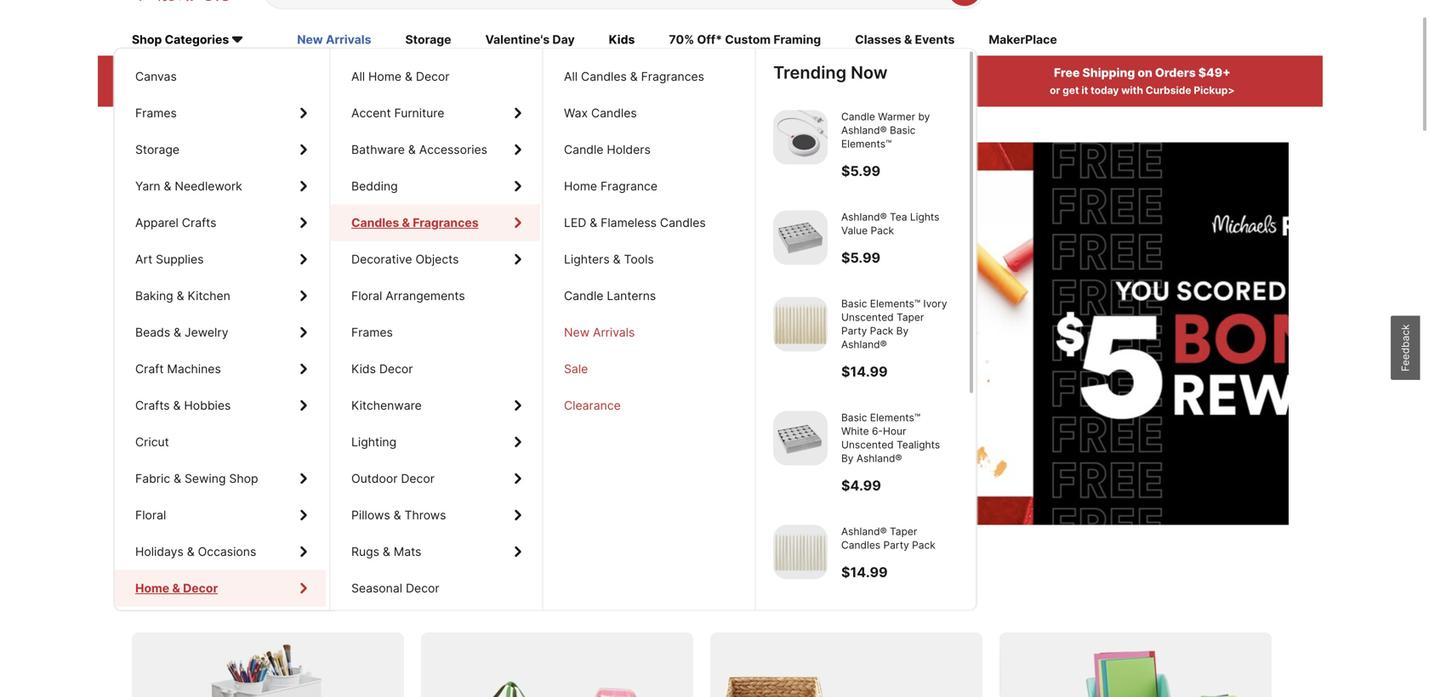 Task type: vqa. For each thing, say whether or not it's contained in the screenshot.


Task type: describe. For each thing, give the bounding box(es) containing it.
fabric & sewing shop for storage
[[135, 472, 258, 486]]

0 vertical spatial arrivals
[[326, 33, 371, 47]]

sewing for storage
[[185, 472, 226, 486]]

clearance link
[[544, 388, 753, 424]]

throws
[[405, 508, 446, 523]]

$4.99
[[842, 478, 881, 494]]

led & flameless candles link
[[544, 205, 753, 241]]

baking for classes & events
[[135, 289, 173, 303]]

all for all home & decor
[[351, 69, 365, 84]]

unscented inside basic elements™ white 6-hour unscented tealights by ashland®
[[842, 439, 894, 451]]

value
[[842, 225, 868, 237]]

pillows & throws link
[[331, 497, 540, 534]]

off*
[[697, 33, 722, 47]]

0 horizontal spatial new arrivals link
[[297, 31, 371, 50]]

jewelry for classes & events
[[185, 325, 229, 340]]

frames for kids
[[135, 106, 177, 120]]

art for kids
[[135, 252, 153, 267]]

art for new arrivals
[[135, 252, 153, 267]]

canvas for 70% off* custom framing
[[135, 69, 177, 84]]

yarn & needlework for valentine's day
[[135, 179, 242, 194]]

trending now
[[773, 62, 888, 83]]

art supplies link for valentine's day
[[115, 241, 326, 278]]

machines for classes & events
[[167, 362, 221, 377]]

pack for $14.99
[[912, 539, 936, 552]]

use
[[625, 84, 643, 97]]

apparel for valentine's day
[[135, 216, 179, 230]]

fabric for 70% off* custom framing
[[135, 472, 170, 486]]

kitchenware link
[[331, 388, 540, 424]]

fabric & sewing shop for classes & events
[[135, 472, 258, 486]]

fragrance
[[601, 179, 658, 194]]

art for valentine's day
[[135, 252, 153, 267]]

colorful plastic storage bins image
[[1000, 633, 1272, 698]]

earn 9% in rewards when you use your michaels™ credit card.³ details & apply>
[[574, 66, 874, 97]]

frames for new arrivals
[[135, 106, 177, 120]]

item undefined image for ashland® taper candles party pack
[[773, 525, 828, 580]]

holders
[[607, 143, 651, 157]]

it's
[[721, 321, 748, 347]]

craft for classes & events
[[135, 362, 164, 377]]

accent
[[351, 106, 391, 120]]

frames link for valentine's day
[[115, 95, 326, 131]]

ashland® tea lights value pack
[[842, 211, 940, 237]]

holiday storage containers image
[[421, 633, 693, 698]]

art supplies link for shop categories
[[115, 241, 326, 278]]

cricut link for kids
[[115, 424, 326, 461]]

art supplies link for classes & events
[[115, 241, 326, 278]]

tealights
[[897, 439, 940, 451]]

classes & events link
[[855, 31, 955, 50]]

it
[[1082, 84, 1089, 97]]

home & decor link for storage
[[115, 571, 326, 607]]

holidays & occasions for shop categories
[[135, 545, 256, 559]]

home & decor for shop categories
[[135, 582, 217, 596]]

blue, pink, and purple tumblers on red background image
[[0, 143, 292, 526]]

floral link for classes & events
[[115, 497, 326, 534]]

objects
[[416, 252, 459, 267]]

is
[[605, 321, 620, 347]]

price
[[303, 66, 333, 80]]

michaels™
[[670, 84, 722, 97]]

party inside basic elements™ ivory unscented taper party pack by ashland®
[[842, 325, 867, 337]]

regular
[[255, 66, 300, 80]]

get
[[1063, 84, 1079, 97]]

storage for valentine's day
[[135, 143, 180, 157]]

by
[[919, 111, 930, 123]]

frames for shop categories
[[135, 106, 177, 120]]

craft machines link for shop categories
[[115, 351, 326, 388]]

first
[[375, 321, 414, 347]]

makerplace
[[989, 33, 1057, 47]]

home & decor for classes & events
[[135, 582, 217, 596]]

candles down bedding
[[351, 216, 399, 230]]

candle holders
[[564, 143, 651, 157]]

20%
[[186, 66, 212, 80]]

crafts & hobbies for shop categories
[[135, 399, 231, 413]]

supplies for shop categories
[[156, 252, 204, 267]]

apparel for new arrivals
[[135, 216, 179, 230]]

holidays & occasions link for new arrivals
[[115, 534, 326, 571]]

card.³
[[758, 84, 789, 97]]

bathware
[[351, 143, 405, 157]]

candle warmer by ashland® basic elements™
[[842, 111, 930, 150]]

kitchen for classes & events
[[188, 289, 230, 303]]

yarn for 70% off* custom framing
[[135, 179, 160, 194]]

bathware & accessories link
[[331, 131, 540, 168]]

hobbies for storage
[[184, 399, 231, 413]]

a new year's gift for you
[[326, 257, 804, 309]]

& inside earn 9% in rewards when you use your michaels™ credit card.³ details & apply>
[[829, 84, 836, 97]]

storage for shop categories
[[135, 143, 180, 157]]

home fragrance
[[564, 179, 658, 194]]

baking for new arrivals
[[135, 289, 173, 303]]

jewelry for valentine's day
[[185, 325, 229, 340]]

baking & kitchen for shop categories
[[135, 289, 230, 303]]

wax candles link
[[544, 95, 753, 131]]

apply>
[[360, 84, 394, 97]]

shop for kids
[[229, 472, 258, 486]]

sewing for 70% off* custom framing
[[185, 472, 226, 486]]

accent furniture
[[351, 106, 445, 120]]

art for 70% off* custom framing
[[135, 252, 153, 267]]

kitchen for new arrivals
[[188, 289, 230, 303]]

baking for valentine's day
[[135, 289, 173, 303]]

supplies for kids
[[156, 252, 204, 267]]

your
[[326, 321, 370, 347]]

cricut for valentine's day
[[135, 435, 169, 450]]

creative
[[215, 585, 296, 610]]

when
[[574, 84, 602, 97]]

all home & decor link
[[331, 58, 540, 95]]

custom
[[725, 33, 771, 47]]

home & decor link for kids
[[115, 571, 326, 607]]

kids for kids
[[609, 33, 635, 47]]

lanterns
[[607, 289, 656, 303]]

apparel crafts link for kids
[[115, 205, 326, 241]]

canvas for new arrivals
[[135, 69, 177, 84]]

beads & jewelry for 70% off* custom framing
[[135, 325, 229, 340]]

cricut link for storage
[[115, 424, 326, 461]]

ashland® inside ashland® tea lights value pack
[[842, 211, 887, 223]]

events
[[915, 33, 955, 47]]

crafts & hobbies for classes & events
[[135, 399, 231, 413]]

free shipping on orders $49+ or get it today with curbside pickup>
[[1050, 66, 1235, 97]]

now
[[851, 62, 888, 83]]

art supplies link for new arrivals
[[115, 241, 326, 278]]

valentine's
[[485, 33, 550, 47]]

beads & jewelry link for 70% off* custom framing
[[115, 314, 326, 351]]

today
[[1091, 84, 1119, 97]]

by for $14.99
[[897, 325, 909, 337]]

storage link for valentine's day
[[115, 131, 326, 168]]

cricut for storage
[[135, 435, 169, 450]]

fabric & sewing shop for kids
[[135, 472, 258, 486]]

supplies for new arrivals
[[156, 252, 204, 267]]

a
[[326, 257, 356, 309]]

holidays for classes & events
[[135, 545, 184, 559]]

1 vertical spatial new arrivals link
[[544, 314, 753, 351]]

beads & jewelry for shop categories
[[135, 325, 229, 340]]

1 horizontal spatial new
[[366, 257, 455, 309]]

beads & jewelry for storage
[[135, 325, 229, 340]]

candles up lighters & tools link
[[660, 216, 706, 230]]

sale
[[564, 362, 588, 377]]

ashland® inside ashland® taper candles party pack
[[842, 526, 887, 538]]

20% off all regular price purchases with code daily23us. exclusions apply>
[[186, 66, 398, 97]]

mats
[[394, 545, 422, 559]]

party inside ashland® taper candles party pack
[[884, 539, 909, 552]]

1 horizontal spatial arrivals
[[593, 325, 635, 340]]

frames for classes & events
[[135, 106, 177, 120]]

all inside 20% off all regular price purchases with code daily23us. exclusions apply>
[[236, 66, 252, 80]]

the
[[522, 321, 553, 347]]

baking for storage
[[135, 289, 173, 303]]

elements™ inside the candle warmer by ashland® basic elements™
[[842, 138, 892, 150]]

unscented inside basic elements™ ivory unscented taper party pack by ashland®
[[842, 311, 894, 324]]

yarn & needlework link for valentine's day
[[115, 168, 326, 205]]

home fragrance link
[[544, 168, 753, 205]]

rugs & mats link
[[331, 534, 540, 571]]

baking & kitchen link for classes & events
[[115, 278, 326, 314]]

three water hyacinth baskets in white, brown and tan image
[[711, 633, 983, 698]]

apply>
[[838, 84, 874, 97]]

shipping
[[1083, 66, 1135, 80]]

every
[[416, 585, 472, 610]]

art supplies for 70% off* custom framing
[[135, 252, 204, 267]]

candle for candle holders
[[564, 143, 604, 157]]

with inside free shipping on orders $49+ or get it today with curbside pickup>
[[1122, 84, 1144, 97]]

fabric for classes & events
[[135, 472, 170, 486]]

free
[[1054, 66, 1080, 80]]

yarn for storage
[[135, 179, 160, 194]]

fabric & sewing shop for shop categories
[[135, 472, 258, 486]]

holidays & occasions for valentine's day
[[135, 545, 256, 559]]

gift
[[589, 257, 658, 309]]

led & flameless candles
[[564, 216, 706, 230]]

canvas for valentine's day
[[135, 69, 177, 84]]

crafts & hobbies for kids
[[135, 399, 231, 413]]

& inside 'link'
[[904, 33, 912, 47]]

flameless
[[601, 216, 657, 230]]

and
[[680, 321, 716, 347]]

ashland® inside the candle warmer by ashland® basic elements™
[[842, 124, 887, 137]]

year
[[558, 321, 600, 347]]

yarn & needlework for new arrivals
[[135, 179, 242, 194]]

jewelry for new arrivals
[[185, 325, 229, 340]]

white
[[842, 425, 869, 438]]

canvas link for storage
[[115, 58, 326, 95]]

led
[[564, 216, 587, 230]]

clearance
[[564, 399, 621, 413]]

baking & kitchen link for storage
[[115, 278, 326, 314]]

basic inside the candle warmer by ashland® basic elements™
[[890, 124, 916, 137]]

code
[[214, 84, 239, 97]]

floral for shop categories
[[135, 508, 166, 523]]

accent furniture link
[[331, 95, 540, 131]]

kitchen for storage
[[188, 289, 230, 303]]

apparel crafts link for storage
[[115, 205, 326, 241]]

candle lanterns link
[[544, 278, 753, 314]]

yarn & needlework for shop categories
[[135, 179, 242, 194]]

storage
[[301, 585, 378, 610]]

crafts & hobbies link for classes & events
[[115, 388, 326, 424]]

lighting
[[351, 435, 397, 450]]

here,
[[625, 321, 675, 347]]

in
[[717, 66, 728, 80]]

shop categories link
[[132, 31, 263, 50]]

valentine's day
[[485, 33, 575, 47]]

rewards
[[731, 66, 782, 80]]

bathware & accessories
[[351, 143, 488, 157]]

home & decor link for classes & events
[[115, 571, 326, 607]]



Task type: locate. For each thing, give the bounding box(es) containing it.
1 vertical spatial elements™
[[870, 298, 921, 310]]

you left use
[[604, 84, 623, 97]]

1 vertical spatial new
[[366, 257, 455, 309]]

elements™ inside basic elements™ white 6-hour unscented tealights by ashland®
[[870, 412, 921, 424]]

new arrivals up price
[[297, 33, 371, 47]]

crafts & hobbies link for storage
[[115, 388, 326, 424]]

you scored a free $5 bonus reward image
[[292, 143, 1430, 526]]

0 horizontal spatial new arrivals
[[297, 33, 371, 47]]

candles inside ashland® taper candles party pack
[[842, 539, 881, 552]]

white rolling cart with art supplies image
[[132, 633, 404, 698]]

1 vertical spatial new arrivals
[[564, 325, 635, 340]]

beads & jewelry link for new arrivals
[[115, 314, 326, 351]]

1 vertical spatial on
[[185, 585, 210, 610]]

0 vertical spatial elements™
[[842, 138, 892, 150]]

supplies
[[156, 252, 204, 267], [156, 252, 204, 267], [156, 252, 204, 267], [156, 252, 204, 267], [156, 252, 204, 267], [156, 252, 204, 267], [156, 252, 204, 267], [156, 252, 204, 267]]

crafts & hobbies link for kids
[[115, 388, 326, 424]]

apparel crafts
[[135, 216, 216, 230], [135, 216, 216, 230], [135, 216, 216, 230], [135, 216, 216, 230], [135, 216, 216, 230], [135, 216, 216, 230], [135, 216, 216, 230], [135, 216, 216, 230]]

canvas link for shop categories
[[115, 58, 326, 95]]

ashland® taper candles party pack
[[842, 526, 936, 552]]

all candles & fragrances link
[[544, 58, 753, 95]]

new arrivals link up price
[[297, 31, 371, 50]]

basic elements™ white 6-hour unscented tealights by ashland®
[[842, 412, 940, 465]]

accessories
[[419, 143, 488, 157]]

by inside basic elements™ white 6-hour unscented tealights by ashland®
[[842, 453, 854, 465]]

basic up white
[[842, 412, 867, 424]]

home inside home fragrance link
[[564, 179, 597, 194]]

yarn & needlework
[[135, 179, 242, 194], [135, 179, 242, 194], [135, 179, 242, 194], [135, 179, 242, 194], [135, 179, 242, 194], [135, 179, 242, 194], [135, 179, 242, 194], [135, 179, 242, 194]]

pack inside ashland® taper candles party pack
[[912, 539, 936, 552]]

0 vertical spatial unscented
[[842, 311, 894, 324]]

lighters & tools link
[[544, 241, 753, 278]]

ashland®
[[842, 124, 887, 137], [842, 211, 887, 223], [842, 339, 887, 351], [857, 453, 902, 465], [842, 526, 887, 538]]

yarn
[[135, 179, 160, 194], [135, 179, 160, 194], [135, 179, 160, 194], [135, 179, 160, 194], [135, 179, 160, 194], [135, 179, 160, 194], [135, 179, 160, 194], [135, 179, 160, 194]]

apparel crafts link
[[115, 205, 326, 241], [115, 205, 326, 241], [115, 205, 326, 241], [115, 205, 326, 241], [115, 205, 326, 241], [115, 205, 326, 241], [115, 205, 326, 241], [115, 205, 326, 241]]

baking & kitchen link for new arrivals
[[115, 278, 326, 314]]

1 horizontal spatial by
[[897, 325, 909, 337]]

2 with from the left
[[1122, 84, 1144, 97]]

sale link
[[544, 351, 753, 388]]

kids down "your"
[[351, 362, 376, 377]]

item undefined image for ashland® tea lights value pack
[[773, 211, 828, 265]]

0 horizontal spatial on
[[185, 585, 210, 610]]

taper inside basic elements™ ivory unscented taper party pack by ashland®
[[897, 311, 924, 324]]

1 vertical spatial taper
[[890, 526, 918, 538]]

hobbies for 70% off* custom framing
[[184, 399, 231, 413]]

kitchen
[[188, 289, 230, 303], [188, 289, 230, 303], [188, 289, 230, 303], [188, 289, 230, 303], [188, 289, 230, 303], [188, 289, 230, 303], [188, 289, 230, 303], [188, 289, 230, 303]]

0 vertical spatial new
[[297, 33, 323, 47]]

decorative objects link
[[331, 241, 540, 278]]

2 item undefined image from the top
[[773, 211, 828, 265]]

storage for kids
[[135, 143, 180, 157]]

home & decor for storage
[[135, 582, 217, 596]]

1 vertical spatial you
[[733, 257, 804, 309]]

0 vertical spatial kids
[[609, 33, 635, 47]]

tools
[[624, 252, 654, 267]]

occasions for shop categories
[[198, 545, 256, 559]]

kids decor link
[[331, 351, 540, 388]]

2 vertical spatial candle
[[564, 289, 604, 303]]

1 vertical spatial $14.99
[[842, 564, 888, 581]]

candle holders link
[[544, 131, 753, 168]]

1 horizontal spatial you
[[733, 257, 804, 309]]

candle down apply>
[[842, 111, 875, 123]]

shop for valentine's day
[[229, 472, 258, 486]]

0 horizontal spatial by
[[842, 453, 854, 465]]

1 horizontal spatial party
[[884, 539, 909, 552]]

2 horizontal spatial new
[[564, 325, 590, 340]]

crafts & hobbies for 70% off* custom framing
[[135, 399, 231, 413]]

beads for new arrivals
[[135, 325, 170, 340]]

1 horizontal spatial new arrivals
[[564, 325, 635, 340]]

storage link for 70% off* custom framing
[[115, 131, 326, 168]]

canvas link for kids
[[115, 58, 326, 95]]

bedding
[[351, 179, 398, 194]]

categories
[[165, 33, 229, 47]]

cricut link for 70% off* custom framing
[[115, 424, 326, 461]]

occasions for 70% off* custom framing
[[198, 545, 256, 559]]

ashland® inside basic elements™ white 6-hour unscented tealights by ashland®
[[857, 453, 902, 465]]

wax
[[564, 106, 588, 120]]

decor
[[416, 69, 450, 84], [379, 362, 413, 377], [401, 472, 435, 486], [183, 582, 217, 596], [183, 582, 217, 596], [183, 582, 217, 596], [183, 582, 217, 596], [183, 582, 217, 596], [183, 582, 217, 596], [183, 582, 217, 596], [183, 582, 218, 596], [406, 582, 440, 596]]

0 vertical spatial basic
[[890, 124, 916, 137]]

1 vertical spatial for
[[383, 585, 411, 610]]

elements™ up hour
[[870, 412, 921, 424]]

tea
[[890, 211, 907, 223]]

0 horizontal spatial all
[[236, 66, 252, 80]]

frames link for 70% off* custom framing
[[115, 95, 326, 131]]

floral for 70% off* custom framing
[[135, 508, 166, 523]]

craft machines link for valentine's day
[[115, 351, 326, 388]]

art supplies for shop categories
[[135, 252, 204, 267]]

candle inside the candle warmer by ashland® basic elements™
[[842, 111, 875, 123]]

1 vertical spatial kids
[[351, 362, 376, 377]]

with right today
[[1122, 84, 1144, 97]]

kitchen for kids
[[188, 289, 230, 303]]

baking for kids
[[135, 289, 173, 303]]

70%
[[669, 33, 694, 47]]

new arrivals link down lanterns
[[544, 314, 753, 351]]

floral link for storage
[[115, 497, 326, 534]]

fabric & sewing shop link for new arrivals
[[115, 461, 326, 497]]

baking & kitchen for new arrivals
[[135, 289, 230, 303]]

hobbies for new arrivals
[[184, 399, 231, 413]]

pack inside ashland® tea lights value pack
[[871, 225, 894, 237]]

1 vertical spatial pack
[[870, 325, 894, 337]]

save on creative storage for every space.
[[132, 585, 543, 610]]

home & decor
[[135, 582, 217, 596], [135, 582, 217, 596], [135, 582, 217, 596], [135, 582, 217, 596], [135, 582, 217, 596], [135, 582, 217, 596], [135, 582, 217, 596], [135, 582, 218, 596]]

you up free.
[[733, 257, 804, 309]]

1 unscented from the top
[[842, 311, 894, 324]]

2 vertical spatial new
[[564, 325, 590, 340]]

kitchen for 70% off* custom framing
[[188, 289, 230, 303]]

kitchenware
[[351, 399, 422, 413]]

off
[[215, 66, 234, 80]]

elements™ down warmer
[[842, 138, 892, 150]]

reward
[[419, 321, 493, 347]]

$5.99
[[842, 163, 881, 180], [842, 250, 881, 266]]

yarn & needlework link for new arrivals
[[115, 168, 326, 205]]

for for gift
[[668, 257, 723, 309]]

beads for classes & events
[[135, 325, 170, 340]]

1 with from the left
[[190, 84, 212, 97]]

2 vertical spatial elements™
[[870, 412, 921, 424]]

holidays for shop categories
[[135, 545, 184, 559]]

basic down value
[[842, 298, 867, 310]]

beads for shop categories
[[135, 325, 170, 340]]

70% off* custom framing link
[[669, 31, 821, 50]]

on up the curbside
[[1138, 66, 1153, 80]]

$14.99 down ashland® taper candles party pack
[[842, 564, 888, 581]]

new arrivals
[[297, 33, 371, 47], [564, 325, 635, 340]]

0 vertical spatial $5.99
[[842, 163, 881, 180]]

art supplies link
[[115, 241, 326, 278], [115, 241, 326, 278], [115, 241, 326, 278], [115, 241, 326, 278], [115, 241, 326, 278], [115, 241, 326, 278], [115, 241, 326, 278], [115, 241, 326, 278]]

supplies for classes & events
[[156, 252, 204, 267]]

kids up all candles & fragrances
[[609, 33, 635, 47]]

ashland® down $4.99
[[842, 526, 887, 538]]

basic inside basic elements™ white 6-hour unscented tealights by ashland®
[[842, 412, 867, 424]]

$5.99 down the candle warmer by ashland® basic elements™
[[842, 163, 881, 180]]

pack inside basic elements™ ivory unscented taper party pack by ashland®
[[870, 325, 894, 337]]

0 vertical spatial for
[[668, 257, 723, 309]]

0 horizontal spatial fragrances
[[413, 216, 479, 230]]

cricut for classes & events
[[135, 435, 169, 450]]

baking
[[135, 289, 173, 303], [135, 289, 173, 303], [135, 289, 173, 303], [135, 289, 173, 303], [135, 289, 173, 303], [135, 289, 173, 303], [135, 289, 173, 303], [135, 289, 173, 303]]

2 horizontal spatial all
[[564, 69, 578, 84]]

art for storage
[[135, 252, 153, 267]]

beads & jewelry link
[[115, 314, 326, 351], [115, 314, 326, 351], [115, 314, 326, 351], [115, 314, 326, 351], [115, 314, 326, 351], [115, 314, 326, 351], [115, 314, 326, 351], [115, 314, 326, 351]]

item undefined image for basic elements™ white 6-hour unscented tealights by ashland®
[[773, 411, 828, 466]]

crafts
[[182, 216, 216, 230], [182, 216, 216, 230], [182, 216, 216, 230], [182, 216, 216, 230], [182, 216, 216, 230], [182, 216, 216, 230], [182, 216, 216, 230], [182, 216, 216, 230], [135, 399, 170, 413], [135, 399, 170, 413], [135, 399, 170, 413], [135, 399, 170, 413], [135, 399, 170, 413], [135, 399, 170, 413], [135, 399, 170, 413], [135, 399, 170, 413]]

cricut link for shop categories
[[115, 424, 326, 461]]

cricut
[[135, 435, 169, 450], [135, 435, 169, 450], [135, 435, 169, 450], [135, 435, 169, 450], [135, 435, 169, 450], [135, 435, 169, 450], [135, 435, 169, 450], [135, 435, 169, 450]]

craft machines for kids
[[135, 362, 221, 377]]

hobbies for shop categories
[[184, 399, 231, 413]]

new arrivals down "candle lanterns"
[[564, 325, 635, 340]]

2 $5.99 from the top
[[842, 250, 881, 266]]

1 item undefined image from the top
[[773, 110, 828, 165]]

ashland® up value
[[842, 211, 887, 223]]

0 vertical spatial you
[[604, 84, 623, 97]]

1 vertical spatial unscented
[[842, 439, 894, 451]]

for down rugs & mats
[[383, 585, 411, 610]]

all right off
[[236, 66, 252, 80]]

1 horizontal spatial kids
[[609, 33, 635, 47]]

home for valentine's day
[[135, 582, 169, 596]]

basic inside basic elements™ ivory unscented taper party pack by ashland®
[[842, 298, 867, 310]]

apparel crafts for kids
[[135, 216, 216, 230]]

candle down lighters
[[564, 289, 604, 303]]

all up apply>
[[351, 69, 365, 84]]

with inside 20% off all regular price purchases with code daily23us. exclusions apply>
[[190, 84, 212, 97]]

outdoor
[[351, 472, 398, 486]]

on right save
[[185, 585, 210, 610]]

rugs
[[351, 545, 379, 559]]

space.
[[477, 585, 543, 610]]

0 horizontal spatial for
[[383, 585, 411, 610]]

0 vertical spatial $14.99
[[842, 364, 888, 380]]

storage for storage
[[135, 143, 180, 157]]

candle lanterns
[[564, 289, 656, 303]]

hour
[[883, 425, 907, 438]]

1 vertical spatial $5.99
[[842, 250, 881, 266]]

2 vertical spatial pack
[[912, 539, 936, 552]]

0 vertical spatial taper
[[897, 311, 924, 324]]

arrivals down "candle lanterns"
[[593, 325, 635, 340]]

valentine's day link
[[485, 31, 575, 50]]

2 unscented from the top
[[842, 439, 894, 451]]

cricut for 70% off* custom framing
[[135, 435, 169, 450]]

machines for shop categories
[[167, 362, 221, 377]]

on inside free shipping on orders $49+ or get it today with curbside pickup>
[[1138, 66, 1153, 80]]

0 vertical spatial candle
[[842, 111, 875, 123]]

baking & kitchen for classes & events
[[135, 289, 230, 303]]

year's
[[465, 257, 579, 309]]

$5.99 down value
[[842, 250, 881, 266]]

holidays for kids
[[135, 545, 184, 559]]

needlework for classes & events
[[175, 179, 242, 194]]

new for left new arrivals link
[[297, 33, 323, 47]]

1 vertical spatial party
[[884, 539, 909, 552]]

holidays & occasions for new arrivals
[[135, 545, 256, 559]]

makerplace link
[[989, 31, 1057, 50]]

candles down $4.99
[[842, 539, 881, 552]]

your first reward of the year is here, and it's free.
[[326, 321, 808, 347]]

holidays & occasions for storage
[[135, 545, 256, 559]]

furniture
[[394, 106, 445, 120]]

kitchen for valentine's day
[[188, 289, 230, 303]]

fabric & sewing shop link for valentine's day
[[115, 461, 326, 497]]

0 horizontal spatial you
[[604, 84, 623, 97]]

ashland® inside basic elements™ ivory unscented taper party pack by ashland®
[[842, 339, 887, 351]]

needlework for shop categories
[[175, 179, 242, 194]]

all inside all candles & fragrances link
[[564, 69, 578, 84]]

basic down warmer
[[890, 124, 916, 137]]

machines for 70% off* custom framing
[[167, 362, 221, 377]]

wax candles
[[564, 106, 637, 120]]

holidays & occasions for 70% off* custom framing
[[135, 545, 256, 559]]

ivory
[[924, 298, 948, 310]]

candles up when on the top of the page
[[581, 69, 627, 84]]

beads & jewelry for kids
[[135, 325, 229, 340]]

apparel for 70% off* custom framing
[[135, 216, 179, 230]]

1 horizontal spatial for
[[668, 257, 723, 309]]

for up and
[[668, 257, 723, 309]]

cricut link for new arrivals
[[115, 424, 326, 461]]

home inside "all home & decor" link
[[368, 69, 402, 84]]

home & decor for 70% off* custom framing
[[135, 582, 217, 596]]

occasions
[[198, 545, 256, 559], [198, 545, 256, 559], [198, 545, 256, 559], [198, 545, 256, 559], [198, 545, 256, 559], [198, 545, 256, 559], [198, 545, 256, 559], [198, 545, 256, 559]]

5 item undefined image from the top
[[773, 525, 828, 580]]

you inside earn 9% in rewards when you use your michaels™ credit card.³ details & apply>
[[604, 84, 623, 97]]

floral arrangements link
[[331, 278, 540, 314]]

0 vertical spatial new arrivals link
[[297, 31, 371, 50]]

1 $14.99 from the top
[[842, 364, 888, 380]]

for for storage
[[383, 585, 411, 610]]

1 vertical spatial fragrances
[[413, 216, 479, 230]]

0 vertical spatial on
[[1138, 66, 1153, 80]]

lights
[[910, 211, 940, 223]]

apparel for classes & events
[[135, 216, 179, 230]]

1 horizontal spatial with
[[1122, 84, 1144, 97]]

classes & events
[[855, 33, 955, 47]]

baking & kitchen link for shop categories
[[115, 278, 326, 314]]

1 $5.99 from the top
[[842, 163, 881, 180]]

0 horizontal spatial party
[[842, 325, 867, 337]]

$5.99 for ashland® tea lights value pack
[[842, 250, 881, 266]]

free.
[[753, 321, 808, 347]]

elements™ left ivory
[[870, 298, 921, 310]]

all inside "all home & decor" link
[[351, 69, 365, 84]]

0 horizontal spatial with
[[190, 84, 212, 97]]

0 vertical spatial party
[[842, 325, 867, 337]]

kids
[[609, 33, 635, 47], [351, 362, 376, 377]]

0 vertical spatial by
[[897, 325, 909, 337]]

elements™ inside basic elements™ ivory unscented taper party pack by ashland®
[[870, 298, 921, 310]]

details
[[792, 84, 826, 97]]

art supplies for kids
[[135, 252, 204, 267]]

art supplies link for storage
[[115, 241, 326, 278]]

2 $14.99 from the top
[[842, 564, 888, 581]]

cricut for shop categories
[[135, 435, 169, 450]]

all home & decor
[[351, 69, 450, 84]]

holidays & occasions link for 70% off* custom framing
[[115, 534, 326, 571]]

canvas link for 70% off* custom framing
[[115, 58, 326, 95]]

by inside basic elements™ ivory unscented taper party pack by ashland®
[[897, 325, 909, 337]]

storage link
[[405, 31, 451, 50], [115, 131, 326, 168], [115, 131, 326, 168], [115, 131, 326, 168], [115, 131, 326, 168], [115, 131, 326, 168], [115, 131, 326, 168], [115, 131, 326, 168], [115, 131, 326, 168]]

1 horizontal spatial all
[[351, 69, 365, 84]]

new for bottommost new arrivals link
[[564, 325, 590, 340]]

crafts & hobbies link
[[115, 388, 326, 424], [115, 388, 326, 424], [115, 388, 326, 424], [115, 388, 326, 424], [115, 388, 326, 424], [115, 388, 326, 424], [115, 388, 326, 424], [115, 388, 326, 424]]

1 horizontal spatial new arrivals link
[[544, 314, 753, 351]]

with down 20%
[[190, 84, 212, 97]]

kids decor
[[351, 362, 413, 377]]

floral for new arrivals
[[135, 508, 166, 523]]

0 vertical spatial new arrivals
[[297, 33, 371, 47]]

new
[[297, 33, 323, 47], [366, 257, 455, 309], [564, 325, 590, 340]]

supplies for storage
[[156, 252, 204, 267]]

floral link
[[115, 497, 326, 534], [115, 497, 326, 534], [115, 497, 326, 534], [115, 497, 326, 534], [115, 497, 326, 534], [115, 497, 326, 534], [115, 497, 326, 534], [115, 497, 326, 534]]

apparel for kids
[[135, 216, 179, 230]]

yarn for valentine's day
[[135, 179, 160, 194]]

beads & jewelry link for kids
[[115, 314, 326, 351]]

taper
[[897, 311, 924, 324], [890, 526, 918, 538]]

frames link
[[115, 95, 326, 131], [115, 95, 326, 131], [115, 95, 326, 131], [115, 95, 326, 131], [115, 95, 326, 131], [115, 95, 326, 131], [115, 95, 326, 131], [115, 95, 326, 131], [331, 314, 540, 351]]

arrivals up purchases
[[326, 33, 371, 47]]

1 vertical spatial basic
[[842, 298, 867, 310]]

frames link for shop categories
[[115, 95, 326, 131]]

1 vertical spatial arrivals
[[593, 325, 635, 340]]

supplies for valentine's day
[[156, 252, 204, 267]]

curbside
[[1146, 84, 1192, 97]]

baking & kitchen link for valentine's day
[[115, 278, 326, 314]]

taper inside ashland® taper candles party pack
[[890, 526, 918, 538]]

1 vertical spatial candle
[[564, 143, 604, 157]]

$14.99 down basic elements™ ivory unscented taper party pack by ashland® on the right of the page
[[842, 364, 888, 380]]

4 item undefined image from the top
[[773, 411, 828, 466]]

0 vertical spatial fragrances
[[641, 69, 705, 84]]

fragrances
[[641, 69, 705, 84], [413, 216, 479, 230]]

home & decor link
[[115, 571, 326, 607], [115, 571, 326, 607], [115, 571, 326, 607], [115, 571, 326, 607], [115, 571, 326, 607], [115, 571, 326, 607], [115, 571, 326, 607], [115, 571, 326, 607]]

earn
[[667, 66, 694, 80]]

pickup>
[[1194, 84, 1235, 97]]

craft machines link for 70% off* custom framing
[[115, 351, 326, 388]]

2 vertical spatial basic
[[842, 412, 867, 424]]

1 horizontal spatial fragrances
[[641, 69, 705, 84]]

kids link
[[609, 31, 635, 50]]

craft machines for storage
[[135, 362, 221, 377]]

seasonal decor
[[351, 582, 440, 596]]

by
[[897, 325, 909, 337], [842, 453, 854, 465]]

1 horizontal spatial on
[[1138, 66, 1153, 80]]

ashland® right free.
[[842, 339, 887, 351]]

candle down wax
[[564, 143, 604, 157]]

seasonal
[[351, 582, 403, 596]]

craft
[[135, 362, 164, 377], [135, 362, 164, 377], [135, 362, 164, 377], [135, 362, 164, 377], [135, 362, 164, 377], [135, 362, 164, 377], [135, 362, 164, 377], [135, 362, 164, 377]]

candles down use
[[591, 106, 637, 120]]

trending
[[773, 62, 847, 83]]

fragrances up your
[[641, 69, 705, 84]]

ashland® down 6-
[[857, 453, 902, 465]]

fragrances up objects
[[413, 216, 479, 230]]

floral for kids
[[135, 508, 166, 523]]

1 vertical spatial by
[[842, 453, 854, 465]]

item undefined image
[[773, 110, 828, 165], [773, 211, 828, 265], [773, 297, 828, 352], [773, 411, 828, 466], [773, 525, 828, 580]]

ashland® down warmer
[[842, 124, 887, 137]]

day
[[553, 33, 575, 47]]

0 horizontal spatial new
[[297, 33, 323, 47]]

on
[[1138, 66, 1153, 80], [185, 585, 210, 610]]

0 vertical spatial pack
[[871, 225, 894, 237]]

holidays for new arrivals
[[135, 545, 184, 559]]

baking & kitchen for valentine's day
[[135, 289, 230, 303]]

apparel crafts link for valentine's day
[[115, 205, 326, 241]]

machines for new arrivals
[[167, 362, 221, 377]]

art
[[135, 252, 153, 267], [135, 252, 153, 267], [135, 252, 153, 267], [135, 252, 153, 267], [135, 252, 153, 267], [135, 252, 153, 267], [135, 252, 153, 267], [135, 252, 153, 267]]

3 item undefined image from the top
[[773, 297, 828, 352]]

0 horizontal spatial arrivals
[[326, 33, 371, 47]]

unscented
[[842, 311, 894, 324], [842, 439, 894, 451]]

0 horizontal spatial kids
[[351, 362, 376, 377]]

all up when on the top of the page
[[564, 69, 578, 84]]

craft for valentine's day
[[135, 362, 164, 377]]



